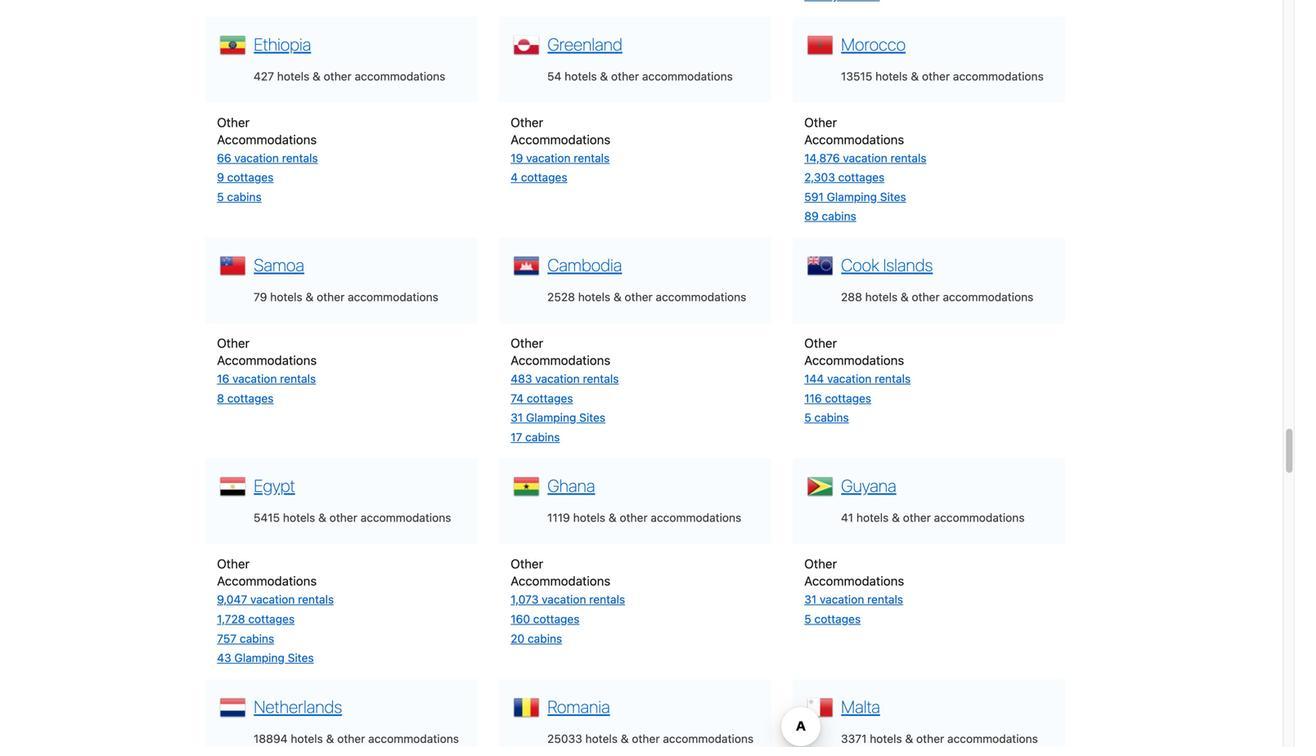 Task type: vqa. For each thing, say whether or not it's contained in the screenshot.
20 FEBRUARY 2024 checkbox
no



Task type: locate. For each thing, give the bounding box(es) containing it.
other for ghana
[[620, 512, 648, 525]]

& right 25033
[[621, 733, 629, 746]]

& right 13515
[[911, 69, 919, 83]]

accommodations inside other accommodations 14,876 vacation rentals 2,303 cottages 591 glamping sites 89 cabins
[[804, 132, 904, 147]]

1 horizontal spatial 31
[[804, 593, 817, 607]]

& for morocco
[[911, 69, 919, 83]]

other inside "other accommodations 16 vacation rentals 8 cottages"
[[217, 336, 250, 351]]

0 vertical spatial 5 cabins link
[[217, 190, 262, 204]]

cottages down 31 vacation rentals link
[[815, 613, 861, 626]]

31 glamping sites link
[[511, 411, 606, 425]]

5 inside other accommodations 144 vacation rentals 116 cottages 5 cabins
[[804, 411, 811, 425]]

cottages down the 144 vacation rentals link
[[825, 392, 871, 405]]

hotels for morocco
[[876, 69, 908, 83]]

glamping inside 'other accommodations 483 vacation rentals 74 cottages 31 glamping sites 17 cabins'
[[526, 411, 576, 425]]

other for netherlands
[[337, 733, 365, 746]]

cottages up the 31 glamping sites "link"
[[527, 392, 573, 405]]

sites down 483 vacation rentals 'link'
[[579, 411, 606, 425]]

rentals for ethiopia
[[282, 151, 318, 165]]

vacation inside other accommodations 144 vacation rentals 116 cottages 5 cabins
[[827, 372, 872, 386]]

cottages inside other accommodations 1,073 vacation rentals 160 cottages 20 cabins
[[533, 613, 580, 626]]

hotels right 41
[[857, 512, 889, 525]]

31 inside 'other accommodations 483 vacation rentals 74 cottages 31 glamping sites 17 cabins'
[[511, 411, 523, 425]]

rentals inside other accommodations 31 vacation rentals 5 cottages
[[867, 593, 903, 607]]

cottages down 66 vacation rentals link
[[227, 171, 274, 184]]

9,047 vacation rentals link
[[217, 593, 334, 607]]

cottages inside other accommodations 31 vacation rentals 5 cottages
[[815, 613, 861, 626]]

591
[[804, 190, 824, 204]]

0 vertical spatial glamping
[[827, 190, 877, 204]]

other right the 1119
[[620, 512, 648, 525]]

cabins for ethiopia
[[227, 190, 262, 204]]

cottages down 19 vacation rentals link
[[521, 171, 567, 184]]

sites
[[880, 190, 906, 204], [579, 411, 606, 425], [288, 652, 314, 665]]

2 vertical spatial sites
[[288, 652, 314, 665]]

25033
[[547, 733, 582, 746]]

1 horizontal spatial sites
[[579, 411, 606, 425]]

accommodations up 14,876 vacation rentals link
[[804, 132, 904, 147]]

other accommodations 66 vacation rentals 9 cottages 5 cabins
[[217, 115, 318, 204]]

other right 5415
[[329, 512, 357, 525]]

hotels right the 3371
[[870, 733, 902, 746]]

& right the 3371
[[905, 733, 913, 746]]

rentals inside the other accommodations 19 vacation rentals 4 cottages
[[574, 151, 610, 165]]

vacation inside other accommodations 66 vacation rentals 9 cottages 5 cabins
[[234, 151, 279, 165]]

1 vertical spatial sites
[[579, 411, 606, 425]]

1119
[[547, 512, 570, 525]]

cabins
[[227, 190, 262, 204], [822, 210, 856, 223], [815, 411, 849, 425], [525, 431, 560, 444], [240, 632, 274, 646], [528, 632, 562, 646]]

other up 19 on the top
[[511, 115, 543, 130]]

vacation inside other accommodations 31 vacation rentals 5 cottages
[[820, 593, 864, 607]]

cabins inside other accommodations 9,047 vacation rentals 1,728 cottages 757 cabins 43 glamping sites
[[240, 632, 274, 646]]

2 vertical spatial 5
[[804, 613, 811, 626]]

sites inside other accommodations 9,047 vacation rentals 1,728 cottages 757 cabins 43 glamping sites
[[288, 652, 314, 665]]

sites up netherlands link
[[288, 652, 314, 665]]

hotels for malta
[[870, 733, 902, 746]]

accommodations for ghana
[[511, 574, 611, 589]]

accommodations for guyana
[[804, 574, 904, 589]]

glamping down 74 cottages link
[[526, 411, 576, 425]]

other down islands
[[912, 290, 940, 304]]

757
[[217, 632, 237, 646]]

other accommodations 483 vacation rentals 74 cottages 31 glamping sites 17 cabins
[[511, 336, 619, 444]]

rentals inside other accommodations 144 vacation rentals 116 cottages 5 cabins
[[875, 372, 911, 386]]

vacation inside "other accommodations 16 vacation rentals 8 cottages"
[[232, 372, 277, 386]]

5
[[217, 190, 224, 204], [804, 411, 811, 425], [804, 613, 811, 626]]

other up 483
[[511, 336, 543, 351]]

cabins down 116 cottages link
[[815, 411, 849, 425]]

5 for ethiopia
[[217, 190, 224, 204]]

0 vertical spatial sites
[[880, 190, 906, 204]]

glamping for cambodia
[[526, 411, 576, 425]]

other for morocco
[[922, 69, 950, 83]]

cottages inside other accommodations 14,876 vacation rentals 2,303 cottages 591 glamping sites 89 cabins
[[838, 171, 885, 184]]

other accommodations 1,073 vacation rentals 160 cottages 20 cabins
[[511, 557, 625, 646]]

other inside other accommodations 144 vacation rentals 116 cottages 5 cabins
[[804, 336, 837, 351]]

cambodia
[[548, 255, 622, 275]]

&
[[313, 69, 321, 83], [600, 69, 608, 83], [911, 69, 919, 83], [306, 290, 314, 304], [614, 290, 622, 304], [901, 290, 909, 304], [318, 512, 326, 525], [609, 512, 617, 525], [892, 512, 900, 525], [326, 733, 334, 746], [621, 733, 629, 746], [905, 733, 913, 746]]

cambodia link
[[544, 253, 622, 275]]

hotels for samoa
[[270, 290, 302, 304]]

morocco
[[841, 34, 906, 54]]

rentals inside 'other accommodations 483 vacation rentals 74 cottages 31 glamping sites 17 cabins'
[[583, 372, 619, 386]]

cabins for cook islands
[[815, 411, 849, 425]]

& down guyana
[[892, 512, 900, 525]]

accommodations
[[217, 132, 317, 147], [511, 132, 611, 147], [804, 132, 904, 147], [217, 353, 317, 368], [511, 353, 611, 368], [804, 353, 904, 368], [217, 574, 317, 589], [511, 574, 611, 589], [804, 574, 904, 589]]

ethiopia
[[254, 34, 311, 54]]

591 glamping sites link
[[804, 190, 906, 204]]

vacation up 8 cottages link
[[232, 372, 277, 386]]

other for ethiopia
[[217, 115, 250, 130]]

cabins for egypt
[[240, 632, 274, 646]]

other right the 3371
[[916, 733, 944, 746]]

0 horizontal spatial glamping
[[234, 652, 285, 665]]

14,876
[[804, 151, 840, 165]]

483
[[511, 372, 532, 386]]

cottages for cook islands
[[825, 392, 871, 405]]

20
[[511, 632, 525, 646]]

other right 13515
[[922, 69, 950, 83]]

vacation inside other accommodations 9,047 vacation rentals 1,728 cottages 757 cabins 43 glamping sites
[[250, 593, 295, 607]]

& down islands
[[901, 290, 909, 304]]

other
[[324, 69, 352, 83], [611, 69, 639, 83], [922, 69, 950, 83], [317, 290, 345, 304], [625, 290, 653, 304], [912, 290, 940, 304], [329, 512, 357, 525], [620, 512, 648, 525], [903, 512, 931, 525], [337, 733, 365, 746], [632, 733, 660, 746], [916, 733, 944, 746]]

other inside other accommodations 1,073 vacation rentals 160 cottages 20 cabins
[[511, 557, 543, 572]]

18894 hotels & other accommodations
[[254, 733, 459, 746]]

1,073 vacation rentals link
[[511, 593, 625, 607]]

accommodations for cook islands
[[943, 290, 1034, 304]]

cabins inside other accommodations 144 vacation rentals 116 cottages 5 cabins
[[815, 411, 849, 425]]

other up 9,047
[[217, 557, 250, 572]]

427
[[254, 69, 274, 83]]

accommodations inside other accommodations 1,073 vacation rentals 160 cottages 20 cabins
[[511, 574, 611, 589]]

5 cabins link down 116 cottages link
[[804, 411, 849, 425]]

cabins inside other accommodations 66 vacation rentals 9 cottages 5 cabins
[[227, 190, 262, 204]]

& for egypt
[[318, 512, 326, 525]]

hotels right 25033
[[585, 733, 618, 746]]

vacation inside 'other accommodations 483 vacation rentals 74 cottages 31 glamping sites 17 cabins'
[[535, 372, 580, 386]]

41
[[841, 512, 853, 525]]

glamping down the 2,303 cottages link
[[827, 190, 877, 204]]

cottages inside "other accommodations 16 vacation rentals 8 cottages"
[[227, 392, 274, 405]]

5 inside other accommodations 66 vacation rentals 9 cottages 5 cabins
[[217, 190, 224, 204]]

romania link
[[544, 695, 610, 717]]

vacation inside other accommodations 14,876 vacation rentals 2,303 cottages 591 glamping sites 89 cabins
[[843, 151, 888, 165]]

accommodations up 31 vacation rentals link
[[804, 574, 904, 589]]

other inside other accommodations 66 vacation rentals 9 cottages 5 cabins
[[217, 115, 250, 130]]

vacation for guyana
[[820, 593, 864, 607]]

other inside 'other accommodations 483 vacation rentals 74 cottages 31 glamping sites 17 cabins'
[[511, 336, 543, 351]]

accommodations up 9,047 vacation rentals link
[[217, 574, 317, 589]]

other right 41
[[903, 512, 931, 525]]

vacation up the 2,303 cottages link
[[843, 151, 888, 165]]

cottages down 14,876 vacation rentals link
[[838, 171, 885, 184]]

vacation up 1,728 cottages link
[[250, 593, 295, 607]]

other right 79
[[317, 290, 345, 304]]

74 cottages link
[[511, 392, 573, 405]]

hotels right 79
[[270, 290, 302, 304]]

rentals for cook islands
[[875, 372, 911, 386]]

& for ghana
[[609, 512, 617, 525]]

cottages inside other accommodations 144 vacation rentals 116 cottages 5 cabins
[[825, 392, 871, 405]]

hotels for guyana
[[857, 512, 889, 525]]

accommodations up the 144 vacation rentals link
[[804, 353, 904, 368]]

66 vacation rentals link
[[217, 151, 318, 165]]

accommodations for greenland
[[511, 132, 611, 147]]

vacation inside the other accommodations 19 vacation rentals 4 cottages
[[526, 151, 571, 165]]

accommodations for romania
[[663, 733, 754, 746]]

vacation up 4 cottages link at the top left
[[526, 151, 571, 165]]

1 horizontal spatial 5 cabins link
[[804, 411, 849, 425]]

vacation for cook islands
[[827, 372, 872, 386]]

hotels for egypt
[[283, 512, 315, 525]]

vacation up 116 cottages link
[[827, 372, 872, 386]]

0 vertical spatial 31
[[511, 411, 523, 425]]

accommodations up 16 vacation rentals link
[[217, 353, 317, 368]]

other accommodations 14,876 vacation rentals 2,303 cottages 591 glamping sites 89 cabins
[[804, 115, 927, 223]]

other up 144
[[804, 336, 837, 351]]

netherlands
[[254, 697, 342, 717]]

cottages inside other accommodations 66 vacation rentals 9 cottages 5 cabins
[[227, 171, 274, 184]]

accommodations for guyana
[[934, 512, 1025, 525]]

sites down 14,876 vacation rentals link
[[880, 190, 906, 204]]

5415 hotels & other accommodations
[[254, 512, 451, 525]]

rentals inside other accommodations 14,876 vacation rentals 2,303 cottages 591 glamping sites 89 cabins
[[891, 151, 927, 165]]

other up the 66
[[217, 115, 250, 130]]

glamping
[[827, 190, 877, 204], [526, 411, 576, 425], [234, 652, 285, 665]]

5 cabins link
[[217, 190, 262, 204], [804, 411, 849, 425]]

other right 427
[[324, 69, 352, 83]]

2,303
[[804, 171, 835, 184]]

vacation up 160 cottages link
[[542, 593, 586, 607]]

hotels down netherlands
[[291, 733, 323, 746]]

& down cambodia
[[614, 290, 622, 304]]

cottages down 16 vacation rentals link
[[227, 392, 274, 405]]

vacation up 9 cottages link
[[234, 151, 279, 165]]

31 up the 5 cottages link
[[804, 593, 817, 607]]

144 vacation rentals link
[[804, 372, 911, 386]]

cabins down 160 cottages link
[[528, 632, 562, 646]]

0 horizontal spatial 5 cabins link
[[217, 190, 262, 204]]

other accommodations 31 vacation rentals 5 cottages
[[804, 557, 904, 626]]

0 vertical spatial 5
[[217, 190, 224, 204]]

accommodations inside other accommodations 9,047 vacation rentals 1,728 cottages 757 cabins 43 glamping sites
[[217, 574, 317, 589]]

2 horizontal spatial sites
[[880, 190, 906, 204]]

accommodations for malta
[[947, 733, 1038, 746]]

rentals inside other accommodations 1,073 vacation rentals 160 cottages 20 cabins
[[589, 593, 625, 607]]

288
[[841, 290, 862, 304]]

& right the 1119
[[609, 512, 617, 525]]

sites inside 'other accommodations 483 vacation rentals 74 cottages 31 glamping sites 17 cabins'
[[579, 411, 606, 425]]

hotels right 13515
[[876, 69, 908, 83]]

5 cabins link down 9 cottages link
[[217, 190, 262, 204]]

rentals inside other accommodations 66 vacation rentals 9 cottages 5 cabins
[[282, 151, 318, 165]]

19
[[511, 151, 523, 165]]

rentals inside other accommodations 9,047 vacation rentals 1,728 cottages 757 cabins 43 glamping sites
[[298, 593, 334, 607]]

3371 hotels & other accommodations
[[841, 733, 1038, 746]]

other up 16
[[217, 336, 250, 351]]

& for guyana
[[892, 512, 900, 525]]

1,728 cottages link
[[217, 613, 295, 626]]

accommodations inside 'other accommodations 483 vacation rentals 74 cottages 31 glamping sites 17 cabins'
[[511, 353, 611, 368]]

glamping for morocco
[[827, 190, 877, 204]]

2 vertical spatial glamping
[[234, 652, 285, 665]]

other right 25033
[[632, 733, 660, 746]]

other down netherlands
[[337, 733, 365, 746]]

hotels for romania
[[585, 733, 618, 746]]

accommodations up 1,073 vacation rentals link
[[511, 574, 611, 589]]

vacation for morocco
[[843, 151, 888, 165]]

1 vertical spatial glamping
[[526, 411, 576, 425]]

cottages inside the other accommodations 19 vacation rentals 4 cottages
[[521, 171, 567, 184]]

glamping inside other accommodations 9,047 vacation rentals 1,728 cottages 757 cabins 43 glamping sites
[[234, 652, 285, 665]]

vacation
[[234, 151, 279, 165], [526, 151, 571, 165], [843, 151, 888, 165], [232, 372, 277, 386], [535, 372, 580, 386], [827, 372, 872, 386], [250, 593, 295, 607], [542, 593, 586, 607], [820, 593, 864, 607]]

accommodations up 66 vacation rentals link
[[217, 132, 317, 147]]

vacation inside other accommodations 1,073 vacation rentals 160 cottages 20 cabins
[[542, 593, 586, 607]]

cabins inside 'other accommodations 483 vacation rentals 74 cottages 31 glamping sites 17 cabins'
[[525, 431, 560, 444]]

& right 79
[[306, 290, 314, 304]]

islands
[[883, 255, 933, 275]]

other
[[217, 115, 250, 130], [511, 115, 543, 130], [804, 115, 837, 130], [217, 336, 250, 351], [511, 336, 543, 351], [804, 336, 837, 351], [217, 557, 250, 572], [511, 557, 543, 572], [804, 557, 837, 572]]

9,047
[[217, 593, 247, 607]]

cottages for greenland
[[521, 171, 567, 184]]

cottages inside other accommodations 9,047 vacation rentals 1,728 cottages 757 cabins 43 glamping sites
[[248, 613, 295, 626]]

other right the 2528
[[625, 290, 653, 304]]

& right 5415
[[318, 512, 326, 525]]

89 cabins link
[[804, 210, 856, 223]]

116 cottages link
[[804, 392, 871, 405]]

accommodations
[[355, 69, 445, 83], [642, 69, 733, 83], [953, 69, 1044, 83], [348, 290, 438, 304], [656, 290, 746, 304], [943, 290, 1034, 304], [361, 512, 451, 525], [651, 512, 741, 525], [934, 512, 1025, 525], [368, 733, 459, 746], [663, 733, 754, 746], [947, 733, 1038, 746]]

rentals inside "other accommodations 16 vacation rentals 8 cottages"
[[280, 372, 316, 386]]

cottages down 9,047 vacation rentals link
[[248, 613, 295, 626]]

vacation for egypt
[[250, 593, 295, 607]]

accommodations up 483 vacation rentals 'link'
[[511, 353, 611, 368]]

& down greenland
[[600, 69, 608, 83]]

31 up 17
[[511, 411, 523, 425]]

757 cabins link
[[217, 632, 274, 646]]

hotels right 5415
[[283, 512, 315, 525]]

5 for cook islands
[[804, 411, 811, 425]]

accommodations for ghana
[[651, 512, 741, 525]]

1 horizontal spatial glamping
[[526, 411, 576, 425]]

& for ethiopia
[[313, 69, 321, 83]]

glamping down 757 cabins link
[[234, 652, 285, 665]]

0 horizontal spatial sites
[[288, 652, 314, 665]]

1 vertical spatial 5
[[804, 411, 811, 425]]

hotels right the 2528
[[578, 290, 611, 304]]

5 cottages link
[[804, 613, 861, 626]]

41 hotels & other accommodations
[[841, 512, 1025, 525]]

glamping inside other accommodations 14,876 vacation rentals 2,303 cottages 591 glamping sites 89 cabins
[[827, 190, 877, 204]]

accommodations inside other accommodations 144 vacation rentals 116 cottages 5 cabins
[[804, 353, 904, 368]]

hotels right 54
[[565, 69, 597, 83]]

romania
[[548, 697, 610, 717]]

other for egypt
[[329, 512, 357, 525]]

other inside the other accommodations 19 vacation rentals 4 cottages
[[511, 115, 543, 130]]

vacation up the 5 cottages link
[[820, 593, 864, 607]]

17
[[511, 431, 522, 444]]

accommodations for netherlands
[[368, 733, 459, 746]]

& for greenland
[[600, 69, 608, 83]]

vacation up 74 cottages link
[[535, 372, 580, 386]]

2,303 cottages link
[[804, 171, 885, 184]]

other up 31 vacation rentals link
[[804, 557, 837, 572]]

31 inside other accommodations 31 vacation rentals 5 cottages
[[804, 593, 817, 607]]

cabins down 1,728 cottages link
[[240, 632, 274, 646]]

& down netherlands
[[326, 733, 334, 746]]

other for malta
[[916, 733, 944, 746]]

cottages for ethiopia
[[227, 171, 274, 184]]

cabins down the 31 glamping sites "link"
[[525, 431, 560, 444]]

other up 1,073
[[511, 557, 543, 572]]

hotels right "288"
[[865, 290, 898, 304]]

morocco link
[[837, 32, 906, 54]]

0 horizontal spatial 31
[[511, 411, 523, 425]]

160 cottages link
[[511, 613, 580, 626]]

other inside other accommodations 9,047 vacation rentals 1,728 cottages 757 cabins 43 glamping sites
[[217, 557, 250, 572]]

hotels for cook islands
[[865, 290, 898, 304]]

sites inside other accommodations 14,876 vacation rentals 2,303 cottages 591 glamping sites 89 cabins
[[880, 190, 906, 204]]

other down greenland
[[611, 69, 639, 83]]

cabins for ghana
[[528, 632, 562, 646]]

1119 hotels & other accommodations
[[547, 512, 741, 525]]

hotels right the 1119
[[573, 512, 606, 525]]

accommodations for ethiopia
[[217, 132, 317, 147]]

other for cook islands
[[912, 290, 940, 304]]

1 vertical spatial 31
[[804, 593, 817, 607]]

other inside other accommodations 14,876 vacation rentals 2,303 cottages 591 glamping sites 89 cabins
[[804, 115, 837, 130]]

1 vertical spatial 5 cabins link
[[804, 411, 849, 425]]

2 horizontal spatial glamping
[[827, 190, 877, 204]]

hotels right 427
[[277, 69, 309, 83]]

cabins inside other accommodations 1,073 vacation rentals 160 cottages 20 cabins
[[528, 632, 562, 646]]

5 down 31 vacation rentals link
[[804, 613, 811, 626]]

cottages down 1,073 vacation rentals link
[[533, 613, 580, 626]]

cabins down 9 cottages link
[[227, 190, 262, 204]]

& right 427
[[313, 69, 321, 83]]

5 down 116
[[804, 411, 811, 425]]

accommodations for egypt
[[361, 512, 451, 525]]

cottages inside 'other accommodations 483 vacation rentals 74 cottages 31 glamping sites 17 cabins'
[[527, 392, 573, 405]]

accommodations up 19 vacation rentals link
[[511, 132, 611, 147]]

5 down "9"
[[217, 190, 224, 204]]

hotels for greenland
[[565, 69, 597, 83]]

accommodations for samoa
[[217, 353, 317, 368]]

accommodations inside other accommodations 66 vacation rentals 9 cottages 5 cabins
[[217, 132, 317, 147]]

3371
[[841, 733, 867, 746]]

other inside other accommodations 31 vacation rentals 5 cottages
[[804, 557, 837, 572]]

18894
[[254, 733, 288, 746]]

cabins down the 591 glamping sites link
[[822, 210, 856, 223]]

other up 14,876
[[804, 115, 837, 130]]



Task type: describe. For each thing, give the bounding box(es) containing it.
16
[[217, 372, 229, 386]]

rentals for egypt
[[298, 593, 334, 607]]

rentals for morocco
[[891, 151, 927, 165]]

accommodations for cambodia
[[511, 353, 611, 368]]

13515 hotels & other accommodations
[[841, 69, 1044, 83]]

other for guyana
[[804, 557, 837, 572]]

160
[[511, 613, 530, 626]]

8
[[217, 392, 224, 405]]

hotels for ghana
[[573, 512, 606, 525]]

& for cambodia
[[614, 290, 622, 304]]

other for morocco
[[804, 115, 837, 130]]

& for romania
[[621, 733, 629, 746]]

79 hotels & other accommodations
[[254, 290, 438, 304]]

accommodations for greenland
[[642, 69, 733, 83]]

other for romania
[[632, 733, 660, 746]]

other for egypt
[[217, 557, 250, 572]]

hotels for ethiopia
[[277, 69, 309, 83]]

samoa link
[[250, 253, 304, 275]]

guyana link
[[837, 474, 896, 496]]

vacation for ethiopia
[[234, 151, 279, 165]]

egypt link
[[250, 474, 295, 496]]

other for cambodia
[[511, 336, 543, 351]]

2528 hotels & other accommodations
[[547, 290, 746, 304]]

1,073
[[511, 593, 539, 607]]

5 inside other accommodations 31 vacation rentals 5 cottages
[[804, 613, 811, 626]]

cottages for cambodia
[[527, 392, 573, 405]]

54 hotels & other accommodations
[[547, 69, 733, 83]]

egypt
[[254, 476, 295, 496]]

malta link
[[837, 695, 880, 717]]

vacation for cambodia
[[535, 372, 580, 386]]

other accommodations 19 vacation rentals 4 cottages
[[511, 115, 611, 184]]

8 cottages link
[[217, 392, 274, 405]]

other for cambodia
[[625, 290, 653, 304]]

427 hotels & other accommodations
[[254, 69, 445, 83]]

rentals for ghana
[[589, 593, 625, 607]]

guyana
[[841, 476, 896, 496]]

greenland
[[548, 34, 623, 54]]

89
[[804, 210, 819, 223]]

31 vacation rentals link
[[804, 593, 903, 607]]

cottages for egypt
[[248, 613, 295, 626]]

rentals for greenland
[[574, 151, 610, 165]]

43
[[217, 652, 231, 665]]

cottages for ghana
[[533, 613, 580, 626]]

other for samoa
[[217, 336, 250, 351]]

other accommodations 144 vacation rentals 116 cottages 5 cabins
[[804, 336, 911, 425]]

cook
[[841, 255, 880, 275]]

other for greenland
[[611, 69, 639, 83]]

4 cottages link
[[511, 171, 567, 184]]

5415
[[254, 512, 280, 525]]

& for malta
[[905, 733, 913, 746]]

144
[[804, 372, 824, 386]]

hotels for netherlands
[[291, 733, 323, 746]]

cook islands
[[841, 255, 933, 275]]

sites for morocco
[[880, 190, 906, 204]]

16 vacation rentals link
[[217, 372, 316, 386]]

& for samoa
[[306, 290, 314, 304]]

cook islands link
[[837, 253, 933, 275]]

cottages for samoa
[[227, 392, 274, 405]]

ghana
[[548, 476, 595, 496]]

19 vacation rentals link
[[511, 151, 610, 165]]

rentals for samoa
[[280, 372, 316, 386]]

samoa
[[254, 255, 304, 275]]

cottages for morocco
[[838, 171, 885, 184]]

accommodations for morocco
[[804, 132, 904, 147]]

other for greenland
[[511, 115, 543, 130]]

other accommodations 16 vacation rentals 8 cottages
[[217, 336, 317, 405]]

accommodations for ethiopia
[[355, 69, 445, 83]]

rentals for cambodia
[[583, 372, 619, 386]]

other for ghana
[[511, 557, 543, 572]]

& for cook islands
[[901, 290, 909, 304]]

66
[[217, 151, 231, 165]]

accommodations for morocco
[[953, 69, 1044, 83]]

rentals for guyana
[[867, 593, 903, 607]]

2528
[[547, 290, 575, 304]]

sites for cambodia
[[579, 411, 606, 425]]

vacation for ghana
[[542, 593, 586, 607]]

79
[[254, 290, 267, 304]]

accommodations for cook islands
[[804, 353, 904, 368]]

accommodations for samoa
[[348, 290, 438, 304]]

54
[[547, 69, 562, 83]]

5 cabins link for cook islands
[[804, 411, 849, 425]]

20 cabins link
[[511, 632, 562, 646]]

& for netherlands
[[326, 733, 334, 746]]

1,728
[[217, 613, 245, 626]]

25033 hotels & other accommodations
[[547, 733, 754, 746]]

netherlands link
[[250, 695, 342, 717]]

other for guyana
[[903, 512, 931, 525]]

other for samoa
[[317, 290, 345, 304]]

greenland link
[[544, 32, 623, 54]]

288 hotels & other accommodations
[[841, 290, 1034, 304]]

cottages for guyana
[[815, 613, 861, 626]]

9 cottages link
[[217, 171, 274, 184]]

5 cabins link for ethiopia
[[217, 190, 262, 204]]

14,876 vacation rentals link
[[804, 151, 927, 165]]

vacation for greenland
[[526, 151, 571, 165]]

ghana link
[[544, 474, 595, 496]]

vacation for samoa
[[232, 372, 277, 386]]

malta
[[841, 697, 880, 717]]

accommodations for egypt
[[217, 574, 317, 589]]

4
[[511, 171, 518, 184]]

ethiopia link
[[250, 32, 311, 54]]

other for cook islands
[[804, 336, 837, 351]]

other for ethiopia
[[324, 69, 352, 83]]

cabins inside other accommodations 14,876 vacation rentals 2,303 cottages 591 glamping sites 89 cabins
[[822, 210, 856, 223]]

accommodations for cambodia
[[656, 290, 746, 304]]

483 vacation rentals link
[[511, 372, 619, 386]]

17 cabins link
[[511, 431, 560, 444]]

116
[[804, 392, 822, 405]]

43 glamping sites link
[[217, 652, 314, 665]]

13515
[[841, 69, 872, 83]]

other accommodations 9,047 vacation rentals 1,728 cottages 757 cabins 43 glamping sites
[[217, 557, 334, 665]]

74
[[511, 392, 524, 405]]

hotels for cambodia
[[578, 290, 611, 304]]

9
[[217, 171, 224, 184]]



